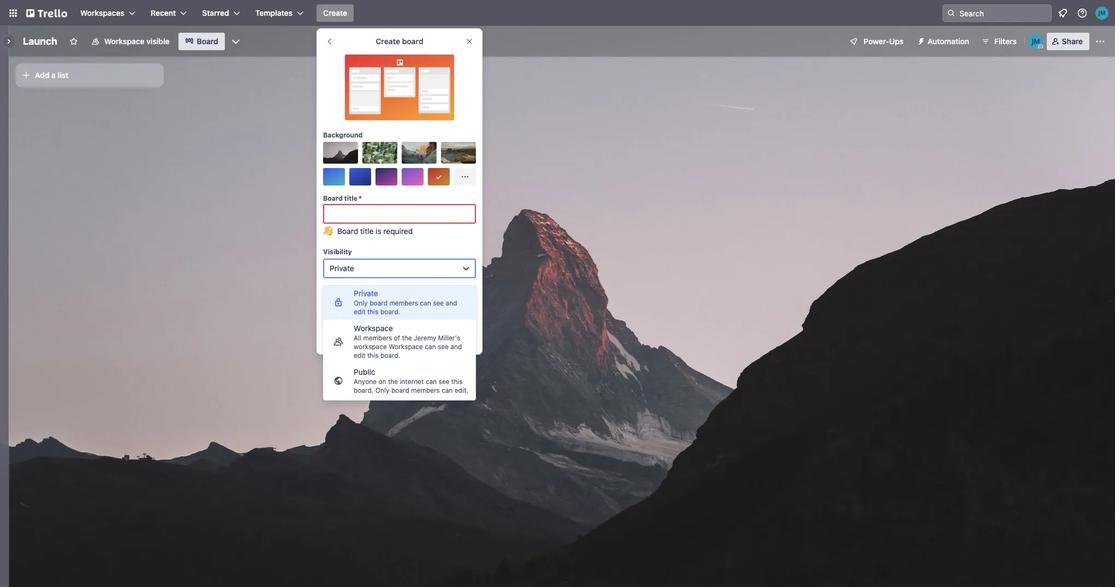 Task type: locate. For each thing, give the bounding box(es) containing it.
on
[[379, 378, 386, 386]]

0 vertical spatial the
[[402, 334, 412, 342]]

title
[[344, 194, 358, 203], [360, 227, 374, 236]]

workspace down workspaces popup button
[[104, 37, 144, 46]]

members down the internet
[[411, 386, 440, 395]]

create inside primary element
[[323, 8, 347, 17]]

share
[[1062, 37, 1083, 46]]

can down "jeremy"
[[425, 343, 436, 351]]

agree
[[437, 331, 454, 339]]

create button inside primary element
[[317, 4, 354, 22]]

starred button
[[196, 4, 247, 22]]

board inside private only board members can see and edit this board.
[[370, 299, 388, 307]]

back to home image
[[26, 4, 67, 22]]

board left customize views image
[[197, 37, 218, 46]]

1 vertical spatial board.
[[380, 352, 400, 360]]

0 vertical spatial this
[[367, 308, 379, 316]]

2 vertical spatial board.
[[354, 386, 374, 395]]

by
[[323, 331, 331, 339]]

workspace down unsplash,
[[389, 343, 423, 351]]

0 horizontal spatial the
[[388, 378, 398, 386]]

board
[[197, 37, 218, 46], [323, 194, 343, 203], [337, 227, 358, 236]]

0 horizontal spatial a
[[51, 70, 56, 80]]

miller's
[[438, 334, 460, 342]]

add a list button
[[15, 63, 164, 87]]

edit down 'workspace'
[[354, 352, 366, 360]]

members up the start with a template on the bottom
[[389, 299, 418, 307]]

private up start
[[354, 289, 378, 298]]

2 vertical spatial see
[[439, 378, 450, 386]]

1 vertical spatial title
[[360, 227, 374, 236]]

from
[[375, 331, 390, 339]]

👋 board title is required
[[323, 227, 413, 236]]

title left *
[[344, 194, 358, 203]]

1 horizontal spatial title
[[360, 227, 374, 236]]

edit inside workspace all members of the jeremy miller's workspace workspace can see and edit this board.
[[354, 352, 366, 360]]

create button
[[317, 4, 354, 22], [323, 287, 476, 305]]

customize views image
[[230, 36, 241, 47]]

0 vertical spatial workspace
[[104, 37, 144, 46]]

0 vertical spatial board
[[197, 37, 218, 46]]

board. down anyone
[[354, 386, 374, 395]]

is
[[376, 227, 381, 236]]

close popover image
[[465, 37, 474, 46]]

create button up the return to previous screen icon
[[317, 4, 354, 22]]

and down miller's
[[451, 343, 462, 351]]

search image
[[947, 9, 956, 17]]

and up the agree
[[446, 299, 457, 307]]

can
[[420, 299, 431, 307], [425, 343, 436, 351], [426, 378, 437, 386], [442, 386, 453, 395]]

workspace for visible
[[104, 37, 144, 46]]

1 vertical spatial members
[[363, 334, 392, 342]]

see up the template
[[433, 299, 444, 307]]

see down miller's
[[438, 343, 449, 351]]

private for private
[[330, 264, 354, 273]]

a inside 'button'
[[399, 313, 403, 322]]

a
[[51, 70, 56, 80], [399, 313, 403, 322]]

power-ups button
[[842, 33, 910, 50]]

0 vertical spatial edit
[[354, 308, 366, 316]]

board. inside private only board members can see and edit this board.
[[380, 308, 400, 316]]

title left is
[[360, 227, 374, 236]]

0 vertical spatial a
[[51, 70, 56, 80]]

edit up the images
[[354, 308, 366, 316]]

workspace inside button
[[104, 37, 144, 46]]

board.
[[380, 308, 400, 316], [380, 352, 400, 360], [354, 386, 374, 395]]

1 vertical spatial board
[[370, 299, 388, 307]]

automation button
[[912, 33, 976, 50]]

license and terms of service
[[339, 340, 428, 348]]

of inside workspace all members of the jeremy miller's workspace workspace can see and edit this board.
[[394, 334, 400, 342]]

None text field
[[323, 204, 476, 224]]

can up the template
[[420, 299, 431, 307]]

only
[[354, 299, 368, 307], [375, 386, 390, 395]]

Search field
[[956, 5, 1051, 21]]

edit
[[354, 308, 366, 316], [354, 352, 366, 360]]

terms
[[376, 340, 395, 348]]

1 vertical spatial private
[[354, 289, 378, 298]]

👋
[[323, 227, 333, 236]]

0 vertical spatial see
[[433, 299, 444, 307]]

0 vertical spatial private
[[330, 264, 354, 273]]

automation
[[928, 37, 969, 46]]

0 vertical spatial members
[[389, 299, 418, 307]]

1 vertical spatial the
[[388, 378, 398, 386]]

only inside public anyone on the internet can see this board. only board members can edit.
[[375, 386, 390, 395]]

board left *
[[323, 194, 343, 203]]

can right the internet
[[426, 378, 437, 386]]

private
[[330, 264, 354, 273], [354, 289, 378, 298]]

filters
[[994, 37, 1017, 46]]

this
[[367, 308, 379, 316], [367, 352, 379, 360], [451, 378, 463, 386]]

1 vertical spatial board
[[323, 194, 343, 203]]

see inside public anyone on the internet can see this board. only board members can edit.
[[439, 378, 450, 386]]

🍑 image
[[435, 172, 443, 181]]

this inside private only board members can see and edit this board.
[[367, 308, 379, 316]]

and
[[446, 299, 457, 307], [363, 340, 374, 348], [451, 343, 462, 351]]

0 vertical spatial create button
[[317, 4, 354, 22]]

members
[[389, 299, 418, 307], [363, 334, 392, 342], [411, 386, 440, 395]]

wave image
[[323, 226, 333, 241]]

board title *
[[323, 194, 362, 203]]

1 vertical spatial create button
[[323, 287, 476, 305]]

share button
[[1047, 33, 1090, 50]]

by using images from unsplash, you agree to their
[[323, 331, 462, 348]]

2 edit from the top
[[354, 352, 366, 360]]

workspaces
[[80, 8, 124, 17]]

0 notifications image
[[1056, 7, 1069, 20]]

list
[[58, 70, 68, 80]]

this left with
[[367, 308, 379, 316]]

of
[[394, 334, 400, 342], [397, 340, 403, 348]]

filters button
[[978, 33, 1020, 50]]

workspace
[[354, 343, 387, 351]]

1 horizontal spatial only
[[375, 386, 390, 395]]

workspace
[[104, 37, 144, 46], [354, 324, 393, 333], [389, 343, 423, 351]]

1 vertical spatial this
[[367, 352, 379, 360]]

only down on on the left of the page
[[375, 386, 390, 395]]

recent button
[[144, 4, 193, 22]]

templates button
[[249, 4, 310, 22]]

Board name text field
[[17, 33, 63, 50]]

only inside private only board members can see and edit this board.
[[354, 299, 368, 307]]

2 vertical spatial this
[[451, 378, 463, 386]]

a right with
[[399, 313, 403, 322]]

1 horizontal spatial the
[[402, 334, 412, 342]]

this up the edit.
[[451, 378, 463, 386]]

1 vertical spatial only
[[375, 386, 390, 395]]

0 vertical spatial only
[[354, 299, 368, 307]]

board
[[402, 37, 423, 46], [370, 299, 388, 307], [391, 386, 409, 395]]

jeremy miller (jeremymiller198) image
[[1028, 34, 1044, 49]]

start
[[362, 313, 380, 322]]

1 horizontal spatial a
[[399, 313, 403, 322]]

launch
[[23, 35, 57, 47]]

*
[[359, 194, 362, 203]]

this down 'workspace'
[[367, 352, 379, 360]]

1 edit from the top
[[354, 308, 366, 316]]

0 vertical spatial create
[[323, 8, 347, 17]]

start with a template
[[362, 313, 437, 322]]

see right the internet
[[439, 378, 450, 386]]

1 vertical spatial a
[[399, 313, 403, 322]]

members inside workspace all members of the jeremy miller's workspace workspace can see and edit this board.
[[363, 334, 392, 342]]

1 vertical spatial see
[[438, 343, 449, 351]]

start with a template button
[[323, 309, 476, 326]]

board. inside public anyone on the internet can see this board. only board members can edit.
[[354, 386, 374, 395]]

board. down 'terms'
[[380, 352, 400, 360]]

0 vertical spatial board.
[[380, 308, 400, 316]]

a left "list"
[[51, 70, 56, 80]]

1 vertical spatial workspace
[[354, 324, 393, 333]]

0 horizontal spatial only
[[354, 299, 368, 307]]

see inside workspace all members of the jeremy miller's workspace workspace can see and edit this board.
[[438, 343, 449, 351]]

members up 'workspace'
[[363, 334, 392, 342]]

only up start
[[354, 299, 368, 307]]

workspace down start
[[354, 324, 393, 333]]

board for board title *
[[323, 194, 343, 203]]

private down 'visibility'
[[330, 264, 354, 273]]

the
[[402, 334, 412, 342], [388, 378, 398, 386]]

create
[[323, 8, 347, 17], [376, 37, 400, 46], [388, 291, 412, 300]]

see
[[433, 299, 444, 307], [438, 343, 449, 351], [439, 378, 450, 386]]

private inside private only board members can see and edit this board.
[[354, 289, 378, 298]]

board right 👋
[[337, 227, 358, 236]]

2 vertical spatial board
[[391, 386, 409, 395]]

workspace for all
[[354, 324, 393, 333]]

workspace all members of the jeremy miller's workspace workspace can see and edit this board.
[[354, 324, 462, 360]]

create button up the start with a template on the bottom
[[323, 287, 476, 305]]

board. right start
[[380, 308, 400, 316]]

1 vertical spatial edit
[[354, 352, 366, 360]]

0 vertical spatial title
[[344, 194, 358, 203]]

2 vertical spatial members
[[411, 386, 440, 395]]

1 vertical spatial create
[[376, 37, 400, 46]]

of for license
[[397, 340, 403, 348]]



Task type: describe. For each thing, give the bounding box(es) containing it.
the inside public anyone on the internet can see this board. only board members can edit.
[[388, 378, 398, 386]]

template
[[405, 313, 437, 322]]

private only board members can see and edit this board.
[[354, 289, 457, 316]]

and inside private only board members can see and edit this board.
[[446, 299, 457, 307]]

can inside private only board members can see and edit this board.
[[420, 299, 431, 307]]

and inside workspace all members of the jeremy miller's workspace workspace can see and edit this board.
[[451, 343, 462, 351]]

with
[[382, 313, 397, 322]]

public anyone on the internet can see this board. only board members can edit.
[[354, 367, 468, 395]]

jeremy miller (jeremymiller198) image
[[1096, 7, 1109, 20]]

background
[[323, 131, 363, 139]]

can left the edit.
[[442, 386, 453, 395]]

show menu image
[[1095, 36, 1106, 47]]

power-ups
[[864, 37, 904, 46]]

ups
[[889, 37, 904, 46]]

their
[[323, 340, 337, 348]]

open information menu image
[[1077, 8, 1088, 19]]

2 vertical spatial create
[[388, 291, 412, 300]]

see inside private only board members can see and edit this board.
[[433, 299, 444, 307]]

this inside public anyone on the internet can see this board. only board members can edit.
[[451, 378, 463, 386]]

2 vertical spatial board
[[337, 227, 358, 236]]

you
[[424, 331, 435, 339]]

license
[[339, 340, 361, 348]]

and down the images
[[363, 340, 374, 348]]

add
[[35, 70, 49, 80]]

power-
[[864, 37, 889, 46]]

all
[[354, 334, 361, 342]]

required
[[383, 227, 413, 236]]

members inside public anyone on the internet can see this board. only board members can edit.
[[411, 386, 440, 395]]

terms of service link
[[376, 340, 428, 348]]

license link
[[339, 340, 361, 348]]

images
[[351, 331, 373, 339]]

board. inside workspace all members of the jeremy miller's workspace workspace can see and edit this board.
[[380, 352, 400, 360]]

unsplash,
[[392, 331, 422, 339]]

primary element
[[0, 0, 1115, 26]]

templates
[[255, 8, 293, 17]]

a inside button
[[51, 70, 56, 80]]

create board
[[376, 37, 423, 46]]

visible
[[146, 37, 170, 46]]

return to previous screen image
[[325, 37, 334, 46]]

this inside workspace all members of the jeremy miller's workspace workspace can see and edit this board.
[[367, 352, 379, 360]]

switch to… image
[[8, 8, 19, 19]]

jeremy
[[414, 334, 436, 342]]

workspaces button
[[74, 4, 142, 22]]

sm image
[[912, 33, 928, 48]]

using
[[333, 331, 350, 339]]

board inside public anyone on the internet can see this board. only board members can edit.
[[391, 386, 409, 395]]

edit.
[[455, 386, 468, 395]]

board for board
[[197, 37, 218, 46]]

0 vertical spatial board
[[402, 37, 423, 46]]

background element
[[323, 142, 476, 186]]

public
[[354, 367, 375, 377]]

can inside workspace all members of the jeremy miller's workspace workspace can see and edit this board.
[[425, 343, 436, 351]]

2 vertical spatial workspace
[[389, 343, 423, 351]]

0 horizontal spatial title
[[344, 194, 358, 203]]

members inside private only board members can see and edit this board.
[[389, 299, 418, 307]]

board link
[[178, 33, 225, 50]]

anyone
[[354, 378, 377, 386]]

starred
[[202, 8, 229, 17]]

star or unstar board image
[[69, 37, 78, 46]]

to
[[456, 331, 462, 339]]

add a list
[[35, 70, 68, 80]]

recent
[[151, 8, 176, 17]]

private for private only board members can see and edit this board.
[[354, 289, 378, 298]]

of for workspace
[[394, 334, 400, 342]]

this member is an admin of this board. image
[[1038, 44, 1043, 49]]

workspace visible
[[104, 37, 170, 46]]

service
[[405, 340, 428, 348]]

the inside workspace all members of the jeremy miller's workspace workspace can see and edit this board.
[[402, 334, 412, 342]]

edit inside private only board members can see and edit this board.
[[354, 308, 366, 316]]

visibility
[[323, 248, 352, 256]]

workspace visible button
[[85, 33, 176, 50]]

internet
[[400, 378, 424, 386]]



Task type: vqa. For each thing, say whether or not it's contained in the screenshot.
The Can in the WORKSPACE ALL MEMBERS OF THE JEREMY MILLER'S WORKSPACE WORKSPACE CAN SEE AND EDIT THIS BOARD.
yes



